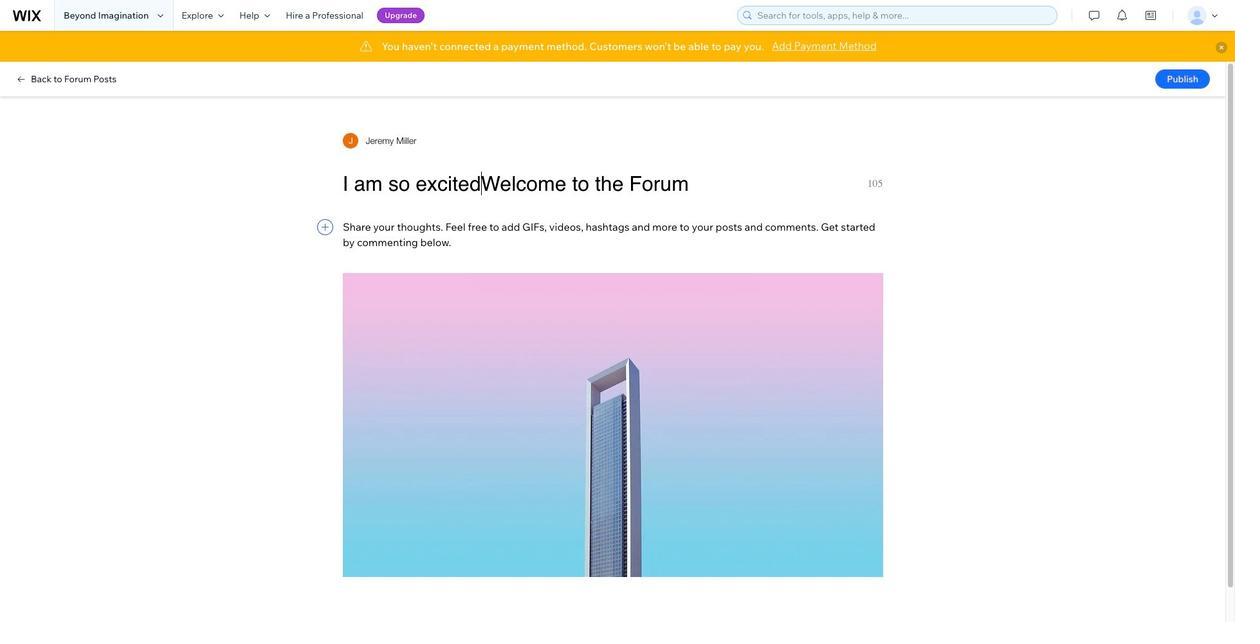 Task type: vqa. For each thing, say whether or not it's contained in the screenshot.
the &
no



Task type: locate. For each thing, give the bounding box(es) containing it.
input-text.characters-left element
[[868, 176, 883, 192]]

Give this post a title text field
[[343, 172, 858, 196]]

alert
[[0, 31, 1235, 62]]



Task type: describe. For each thing, give the bounding box(es) containing it.
Search for tools, apps, help & more... field
[[753, 6, 1053, 24]]



